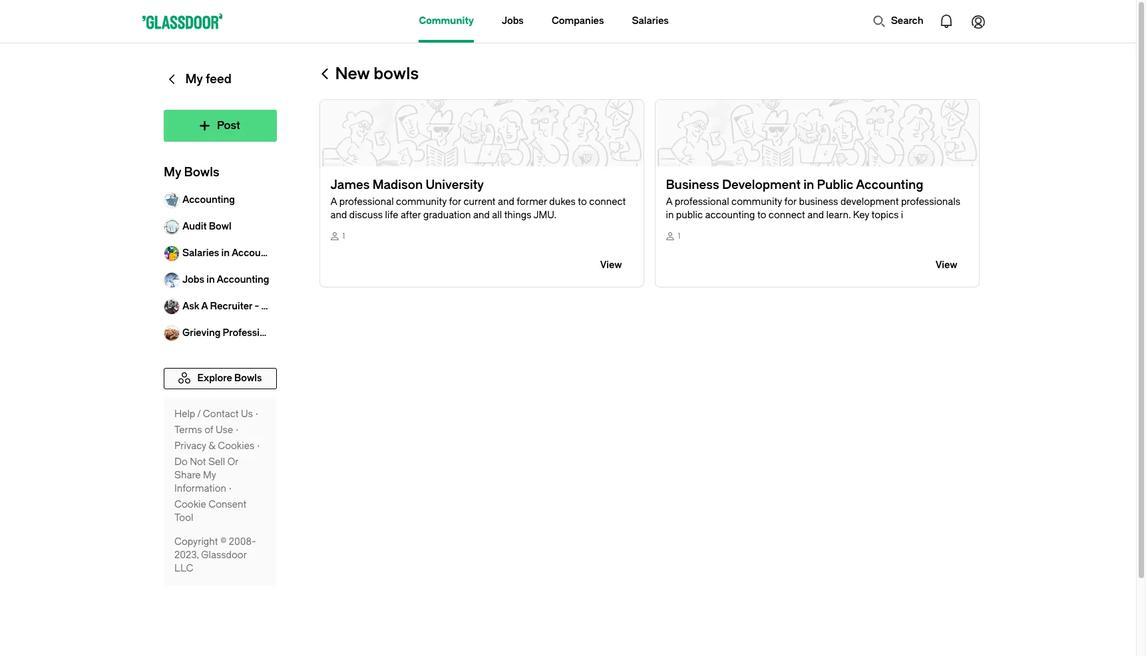 Task type: vqa. For each thing, say whether or not it's contained in the screenshot.
2d
no



Task type: describe. For each thing, give the bounding box(es) containing it.
companies link
[[552, 0, 604, 43]]

a inside ask a recruiter - accounting link
[[201, 301, 208, 312]]

1 for james
[[343, 232, 345, 241]]

&
[[208, 441, 215, 452]]

2023,
[[174, 550, 199, 561]]

bowls
[[184, 165, 219, 180]]

use
[[215, 425, 233, 436]]

business
[[799, 196, 839, 208]]

audit
[[182, 221, 206, 232]]

or
[[227, 457, 238, 468]]

help / contact us terms of use privacy & cookies do not sell or share my information cookie consent tool
[[174, 409, 254, 524]]

help
[[174, 409, 195, 420]]

©
[[220, 537, 226, 548]]

audit bowl link
[[163, 214, 277, 240]]

audit bowl
[[182, 221, 231, 232]]

copyright
[[174, 537, 218, 548]]

professional inside james madison university a professional community for current and former dukes to connect and discuss life after graduation and all things jmu.
[[339, 196, 394, 208]]

james madison university a professional community for current and former dukes to connect and discuss life after graduation and all things jmu.
[[331, 178, 626, 221]]

salaries for salaries in accounting
[[182, 248, 219, 259]]

discuss
[[349, 210, 383, 221]]

accounting inside 'link'
[[231, 248, 284, 259]]

information
[[174, 483, 226, 495]]

a inside james madison university a professional community for current and former dukes to connect and discuss life after graduation and all things jmu.
[[331, 196, 337, 208]]

in up business
[[804, 178, 815, 192]]

all
[[492, 210, 502, 221]]

cookies
[[218, 441, 254, 452]]

salaries for salaries
[[632, 15, 669, 27]]

new bowls
[[335, 65, 419, 83]]

public
[[817, 178, 854, 192]]

llc
[[174, 563, 193, 575]]

jobs in accounting
[[182, 274, 269, 286]]

jobs for jobs in accounting
[[182, 274, 204, 286]]

connect inside business development in public accounting a professional community for business development professionals in public accounting to connect and learn.  key topics i
[[769, 210, 806, 221]]

/
[[197, 409, 200, 420]]

connect inside james madison university a professional community for current and former dukes to connect and discuss life after graduation and all things jmu.
[[589, 196, 626, 208]]

terms of use link
[[174, 424, 241, 437]]

ask a recruiter - accounting link
[[163, 294, 313, 320]]

contact
[[203, 409, 238, 420]]

accounting link
[[163, 187, 277, 214]]

university
[[426, 178, 484, 192]]

privacy & cookies link
[[174, 440, 262, 453]]

and left discuss
[[331, 210, 347, 221]]

graduation
[[423, 210, 471, 221]]

companies
[[552, 15, 604, 27]]

community
[[419, 15, 474, 27]]

to inside business development in public accounting a professional community for business development professionals in public accounting to connect and learn.  key topics i
[[758, 210, 767, 221]]

my feed link
[[163, 65, 277, 110]]

grieving
[[182, 328, 220, 339]]

ask a recruiter - accounting
[[182, 301, 313, 312]]

after
[[401, 210, 421, 221]]

copyright © 2008- 2023, glassdoor llc
[[174, 537, 256, 575]]

new
[[335, 65, 370, 83]]

bowls
[[374, 65, 419, 83]]

image for bowl image for university
[[320, 100, 644, 166]]

for inside business development in public accounting a professional community for business development professionals in public accounting to connect and learn.  key topics i
[[785, 196, 797, 208]]

cookie consent tool link
[[174, 499, 266, 525]]

share
[[174, 470, 200, 481]]

do not sell or share my information link
[[174, 456, 266, 496]]

1 link for in
[[666, 230, 968, 255]]

key
[[853, 210, 870, 221]]

in inside 'link'
[[221, 248, 229, 259]]

cookie
[[174, 499, 206, 511]]

search button
[[866, 8, 931, 35]]

business development in public accounting a professional community for business development professionals in public accounting to connect and learn.  key topics i
[[666, 178, 961, 221]]

salaries in accounting link
[[163, 240, 284, 267]]

of
[[204, 425, 213, 436]]

and up all
[[498, 196, 515, 208]]

my bowls
[[163, 165, 219, 180]]

development
[[841, 196, 899, 208]]

community inside business development in public accounting a professional community for business development professionals in public accounting to connect and learn.  key topics i
[[732, 196, 782, 208]]



Task type: locate. For each thing, give the bounding box(es) containing it.
in down salaries in accounting 'link'
[[206, 274, 215, 286]]

a right ask
[[201, 301, 208, 312]]

and down business
[[808, 210, 824, 221]]

professional
[[339, 196, 394, 208], [675, 196, 729, 208]]

my inside help / contact us terms of use privacy & cookies do not sell or share my information cookie consent tool
[[203, 470, 216, 481]]

1 image for bowl image from the left
[[320, 100, 644, 166]]

a down james on the top left
[[331, 196, 337, 208]]

1 horizontal spatial image for bowl image
[[656, 100, 979, 166]]

1 link for university
[[331, 230, 633, 255]]

and
[[498, 196, 515, 208], [331, 210, 347, 221], [473, 210, 490, 221], [808, 210, 824, 221]]

ask
[[182, 301, 199, 312]]

1 down public
[[678, 232, 681, 241]]

my left feed
[[185, 72, 203, 87]]

professionals
[[222, 328, 284, 339]]

and down the current
[[473, 210, 490, 221]]

2 for from the left
[[785, 196, 797, 208]]

for up graduation
[[449, 196, 461, 208]]

to
[[578, 196, 587, 208], [758, 210, 767, 221]]

1 horizontal spatial to
[[758, 210, 767, 221]]

development
[[722, 178, 801, 192]]

do
[[174, 457, 187, 468]]

1 horizontal spatial community
[[732, 196, 782, 208]]

1 horizontal spatial connect
[[769, 210, 806, 221]]

professionals
[[901, 196, 961, 208]]

connect down business
[[769, 210, 806, 221]]

1 horizontal spatial 1
[[678, 232, 681, 241]]

recruiter
[[210, 301, 252, 312]]

in
[[804, 178, 815, 192], [666, 210, 674, 221], [221, 248, 229, 259], [206, 274, 215, 286]]

to right dukes
[[578, 196, 587, 208]]

2 professional from the left
[[675, 196, 729, 208]]

sell
[[208, 457, 225, 468]]

a
[[331, 196, 337, 208], [666, 196, 673, 208], [201, 301, 208, 312]]

my for my bowls
[[163, 165, 181, 180]]

consent
[[208, 499, 246, 511]]

1 for from the left
[[449, 196, 461, 208]]

accounting inside "link"
[[216, 274, 269, 286]]

tool
[[174, 513, 193, 524]]

1 horizontal spatial 1 link
[[666, 230, 968, 255]]

privacy
[[174, 441, 206, 452]]

community down development at the right top of page
[[732, 196, 782, 208]]

2 1 link from the left
[[666, 230, 968, 255]]

1 for business
[[678, 232, 681, 241]]

grieving professionals
[[182, 328, 284, 339]]

image for bowl image up public
[[656, 100, 979, 166]]

image for bowl image
[[320, 100, 644, 166], [656, 100, 979, 166]]

image for bowl image up university
[[320, 100, 644, 166]]

current
[[464, 196, 496, 208]]

1 horizontal spatial salaries
[[632, 15, 669, 27]]

1 1 from the left
[[343, 232, 345, 241]]

jobs link
[[502, 0, 524, 43]]

1 vertical spatial to
[[758, 210, 767, 221]]

0 horizontal spatial professional
[[339, 196, 394, 208]]

feed
[[205, 72, 231, 87]]

jobs left 'companies'
[[502, 15, 524, 27]]

0 horizontal spatial to
[[578, 196, 587, 208]]

0 vertical spatial jobs
[[502, 15, 524, 27]]

0 horizontal spatial 1 link
[[331, 230, 633, 255]]

a inside business development in public accounting a professional community for business development professionals in public accounting to connect and learn.  key topics i
[[666, 196, 673, 208]]

1 link
[[331, 230, 633, 255], [666, 230, 968, 255]]

image for bowl image for in
[[656, 100, 979, 166]]

0 horizontal spatial for
[[449, 196, 461, 208]]

1
[[343, 232, 345, 241], [678, 232, 681, 241]]

1 horizontal spatial for
[[785, 196, 797, 208]]

jobs inside "link"
[[182, 274, 204, 286]]

salaries inside 'link'
[[182, 248, 219, 259]]

i
[[901, 210, 904, 221]]

accounting
[[705, 210, 755, 221]]

1 horizontal spatial a
[[331, 196, 337, 208]]

to down development at the right top of page
[[758, 210, 767, 221]]

bowl
[[209, 221, 231, 232]]

professional up public
[[675, 196, 729, 208]]

1 down james on the top left
[[343, 232, 345, 241]]

my left bowls
[[163, 165, 181, 180]]

2 horizontal spatial a
[[666, 196, 673, 208]]

my
[[185, 72, 203, 87], [163, 165, 181, 180], [203, 470, 216, 481]]

a down 'business' at the top of the page
[[666, 196, 673, 208]]

1 link down "learn."
[[666, 230, 968, 255]]

0 horizontal spatial salaries
[[182, 248, 219, 259]]

0 horizontal spatial 1
[[343, 232, 345, 241]]

things
[[504, 210, 532, 221]]

accounting inside business development in public accounting a professional community for business development professionals in public accounting to connect and learn.  key topics i
[[856, 178, 924, 192]]

my feed
[[185, 72, 231, 87]]

professional inside business development in public accounting a professional community for business development professionals in public accounting to connect and learn.  key topics i
[[675, 196, 729, 208]]

1 vertical spatial connect
[[769, 210, 806, 221]]

community inside james madison university a professional community for current and former dukes to connect and discuss life after graduation and all things jmu.
[[396, 196, 447, 208]]

salaries in accounting
[[182, 248, 284, 259]]

1 horizontal spatial professional
[[675, 196, 729, 208]]

accounting up audit bowl
[[182, 194, 235, 206]]

grieving professionals link
[[163, 320, 284, 347]]

us
[[241, 409, 253, 420]]

help / contact us link
[[174, 408, 261, 421]]

1 vertical spatial my
[[163, 165, 181, 180]]

2 community from the left
[[732, 196, 782, 208]]

1 professional from the left
[[339, 196, 394, 208]]

dukes
[[550, 196, 576, 208]]

madison
[[373, 178, 423, 192]]

life
[[385, 210, 398, 221]]

1 vertical spatial jobs
[[182, 274, 204, 286]]

business
[[666, 178, 720, 192]]

2 vertical spatial my
[[203, 470, 216, 481]]

james
[[331, 178, 370, 192]]

community link
[[419, 0, 474, 43]]

accounting right -
[[261, 301, 313, 312]]

0 horizontal spatial connect
[[589, 196, 626, 208]]

0 horizontal spatial community
[[396, 196, 447, 208]]

accounting up the ask a recruiter - accounting
[[216, 274, 269, 286]]

salaries link
[[632, 0, 669, 43]]

-
[[254, 301, 259, 312]]

community up after
[[396, 196, 447, 208]]

accounting up jobs in accounting on the left top of the page
[[231, 248, 284, 259]]

terms
[[174, 425, 202, 436]]

former
[[517, 196, 547, 208]]

for inside james madison university a professional community for current and former dukes to connect and discuss life after graduation and all things jmu.
[[449, 196, 461, 208]]

0 vertical spatial salaries
[[632, 15, 669, 27]]

glassdoor
[[201, 550, 246, 561]]

in inside "link"
[[206, 274, 215, 286]]

in left public
[[666, 210, 674, 221]]

and inside business development in public accounting a professional community for business development professionals in public accounting to connect and learn.  key topics i
[[808, 210, 824, 221]]

2 1 from the left
[[678, 232, 681, 241]]

topics
[[872, 210, 899, 221]]

2008-
[[229, 537, 256, 548]]

1 community from the left
[[396, 196, 447, 208]]

my for my feed
[[185, 72, 203, 87]]

1 horizontal spatial jobs
[[502, 15, 524, 27]]

connect
[[589, 196, 626, 208], [769, 210, 806, 221]]

salaries
[[632, 15, 669, 27], [182, 248, 219, 259]]

0 vertical spatial to
[[578, 196, 587, 208]]

connect right dukes
[[589, 196, 626, 208]]

1 link down all
[[331, 230, 633, 255]]

jobs
[[502, 15, 524, 27], [182, 274, 204, 286]]

0 vertical spatial my
[[185, 72, 203, 87]]

my down sell
[[203, 470, 216, 481]]

jmu.
[[534, 210, 557, 221]]

0 vertical spatial connect
[[589, 196, 626, 208]]

jobs in accounting link
[[163, 267, 277, 294]]

professional up discuss
[[339, 196, 394, 208]]

2 image for bowl image from the left
[[656, 100, 979, 166]]

1 vertical spatial salaries
[[182, 248, 219, 259]]

in up jobs in accounting on the left top of the page
[[221, 248, 229, 259]]

learn.
[[827, 210, 851, 221]]

not
[[190, 457, 206, 468]]

accounting
[[856, 178, 924, 192], [182, 194, 235, 206], [231, 248, 284, 259], [216, 274, 269, 286], [261, 301, 313, 312]]

jobs up ask
[[182, 274, 204, 286]]

for left business
[[785, 196, 797, 208]]

0 horizontal spatial image for bowl image
[[320, 100, 644, 166]]

public
[[676, 210, 703, 221]]

jobs for jobs
[[502, 15, 524, 27]]

0 horizontal spatial jobs
[[182, 274, 204, 286]]

accounting up development
[[856, 178, 924, 192]]

to inside james madison university a professional community for current and former dukes to connect and discuss life after graduation and all things jmu.
[[578, 196, 587, 208]]

1 1 link from the left
[[331, 230, 633, 255]]

search
[[891, 15, 924, 27]]

0 horizontal spatial a
[[201, 301, 208, 312]]



